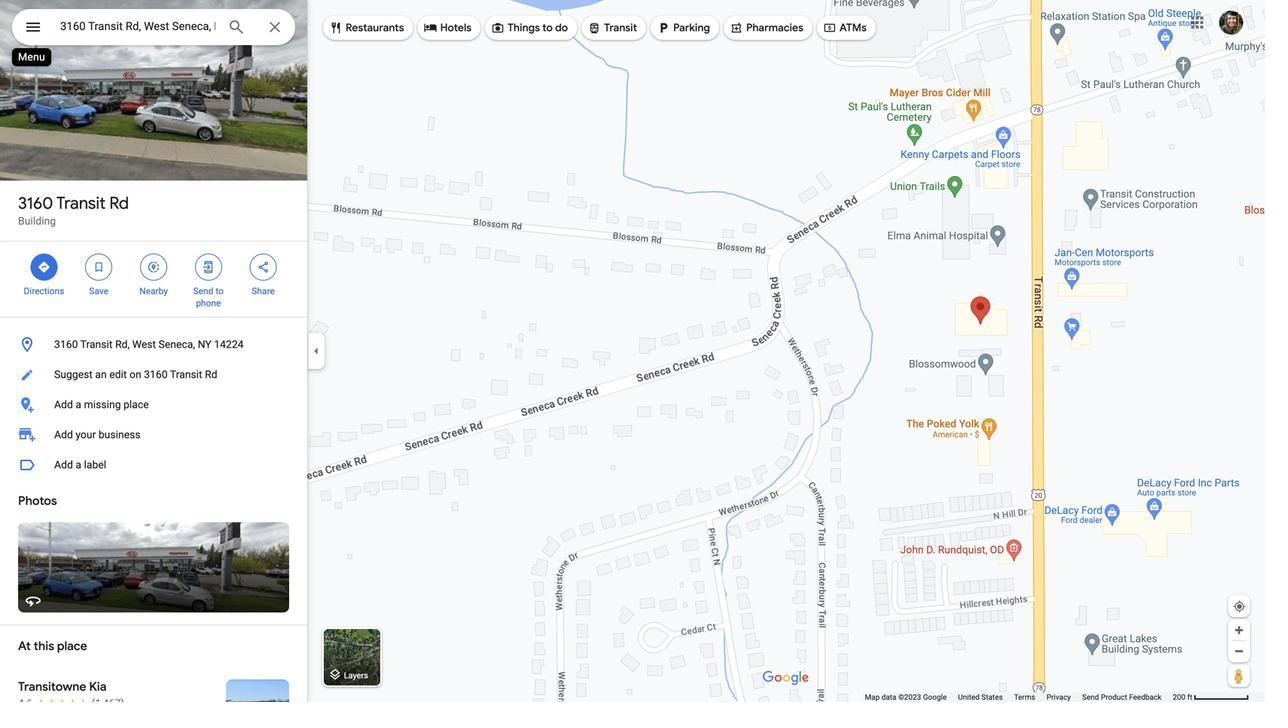 Task type: vqa. For each thing, say whether or not it's contained in the screenshot.
close directions icon
no



Task type: describe. For each thing, give the bounding box(es) containing it.
kia
[[89, 680, 107, 695]]

share
[[252, 286, 275, 297]]

states
[[982, 693, 1003, 702]]

add a label button
[[0, 450, 307, 481]]


[[257, 259, 270, 276]]

transit for 3160 transit rd building
[[56, 193, 106, 214]]

show your location image
[[1233, 600, 1247, 614]]

parking
[[674, 21, 710, 35]]

an
[[95, 369, 107, 381]]

transit for 3160 transit rd, west seneca, ny 14224
[[80, 339, 113, 351]]

rd,
[[115, 339, 130, 351]]

send product feedback
[[1083, 693, 1162, 702]]

photos
[[18, 494, 57, 509]]

3160 transit rd building
[[18, 193, 129, 228]]

 search field
[[12, 9, 295, 48]]

transitowne
[[18, 680, 86, 695]]

privacy
[[1047, 693, 1071, 702]]

actions for 3160 transit rd region
[[0, 242, 307, 317]]

at this place
[[18, 639, 87, 655]]

 restaurants
[[329, 20, 404, 36]]

3160 transit rd main content
[[0, 0, 307, 703]]


[[588, 20, 601, 36]]

edit
[[109, 369, 127, 381]]

add a label
[[54, 459, 106, 472]]

3160 transit rd, west seneca, ny 14224 button
[[0, 330, 307, 360]]

this
[[34, 639, 54, 655]]

 hotels
[[424, 20, 472, 36]]

add a missing place
[[54, 399, 149, 411]]

phone
[[196, 298, 221, 309]]

hotels
[[440, 21, 472, 35]]

add your business
[[54, 429, 141, 441]]


[[823, 20, 837, 36]]

on
[[130, 369, 141, 381]]

©2023
[[899, 693, 922, 702]]

add for add a label
[[54, 459, 73, 472]]

business
[[99, 429, 141, 441]]

feedback
[[1130, 693, 1162, 702]]


[[730, 20, 743, 36]]

send product feedback button
[[1083, 693, 1162, 703]]

google maps element
[[0, 0, 1266, 703]]

200 ft button
[[1173, 693, 1250, 702]]

google
[[923, 693, 947, 702]]


[[424, 20, 437, 36]]


[[491, 20, 505, 36]]

united states
[[958, 693, 1003, 702]]

building
[[18, 215, 56, 228]]

restaurants
[[346, 21, 404, 35]]

 atms
[[823, 20, 867, 36]]

3160 inside suggest an edit on 3160 transit rd button
[[144, 369, 168, 381]]

nearby
[[139, 286, 168, 297]]

rd inside 3160 transit rd building
[[109, 193, 129, 214]]

do
[[555, 21, 568, 35]]

terms
[[1015, 693, 1036, 702]]



Task type: locate. For each thing, give the bounding box(es) containing it.

[[37, 259, 51, 276]]

3 add from the top
[[54, 459, 73, 472]]

at
[[18, 639, 31, 655]]

3160 right on
[[144, 369, 168, 381]]

footer inside 'google maps' element
[[865, 693, 1173, 703]]

suggest an edit on 3160 transit rd button
[[0, 360, 307, 390]]

data
[[882, 693, 897, 702]]

2 add from the top
[[54, 429, 73, 441]]

directions
[[24, 286, 64, 297]]

privacy button
[[1047, 693, 1071, 703]]

 parking
[[657, 20, 710, 36]]


[[329, 20, 343, 36]]

0 vertical spatial 3160
[[18, 193, 53, 214]]

1 vertical spatial a
[[76, 459, 81, 472]]

1 vertical spatial rd
[[205, 369, 217, 381]]

1 horizontal spatial to
[[543, 21, 553, 35]]

place inside button
[[124, 399, 149, 411]]

transit inside suggest an edit on 3160 transit rd button
[[170, 369, 202, 381]]

layers
[[344, 671, 368, 681]]

3160 for rd,
[[54, 339, 78, 351]]

4.6 stars 1,467 reviews image
[[18, 697, 124, 703]]


[[657, 20, 671, 36]]

transit left rd,
[[80, 339, 113, 351]]

0 horizontal spatial rd
[[109, 193, 129, 214]]

send inside send to phone
[[193, 286, 214, 297]]

3160 inside 3160 transit rd building
[[18, 193, 53, 214]]

1 vertical spatial send
[[1083, 693, 1100, 702]]

missing
[[84, 399, 121, 411]]

transit down the seneca,
[[170, 369, 202, 381]]

things
[[508, 21, 540, 35]]

a for label
[[76, 459, 81, 472]]

add left label
[[54, 459, 73, 472]]

1 vertical spatial to
[[216, 286, 224, 297]]

0 horizontal spatial send
[[193, 286, 214, 297]]

save
[[89, 286, 108, 297]]

to inside send to phone
[[216, 286, 224, 297]]

1 vertical spatial place
[[57, 639, 87, 655]]

suggest
[[54, 369, 93, 381]]

a
[[76, 399, 81, 411], [76, 459, 81, 472]]

to inside  things to do
[[543, 21, 553, 35]]

your
[[76, 429, 96, 441]]

1 horizontal spatial send
[[1083, 693, 1100, 702]]

suggest an edit on 3160 transit rd
[[54, 369, 217, 381]]

3160 Transit Rd, West Seneca, NY 14224 field
[[12, 9, 295, 45]]

1 horizontal spatial rd
[[205, 369, 217, 381]]

transit
[[604, 21, 637, 35], [56, 193, 106, 214], [80, 339, 113, 351], [170, 369, 202, 381]]

show street view coverage image
[[1229, 665, 1251, 688]]

pharmacies
[[747, 21, 804, 35]]

0 vertical spatial place
[[124, 399, 149, 411]]

 transit
[[588, 20, 637, 36]]

0 horizontal spatial 3160
[[18, 193, 53, 214]]

transit for  transit
[[604, 21, 637, 35]]

product
[[1101, 693, 1128, 702]]

send inside button
[[1083, 693, 1100, 702]]

 button
[[12, 9, 54, 48]]

3160 inside button
[[54, 339, 78, 351]]

send to phone
[[193, 286, 224, 309]]

transit inside  transit
[[604, 21, 637, 35]]

1 vertical spatial 3160
[[54, 339, 78, 351]]


[[24, 16, 42, 38]]

add
[[54, 399, 73, 411], [54, 429, 73, 441], [54, 459, 73, 472]]

zoom in image
[[1234, 625, 1245, 637]]

ny
[[198, 339, 212, 351]]

footer containing map data ©2023 google
[[865, 693, 1173, 703]]

rd inside button
[[205, 369, 217, 381]]

200 ft
[[1173, 693, 1193, 702]]

place right this
[[57, 639, 87, 655]]

map data ©2023 google
[[865, 693, 947, 702]]

to
[[543, 21, 553, 35], [216, 286, 224, 297]]

none field inside "3160 transit rd, west seneca, ny 14224" field
[[60, 17, 215, 35]]

footer
[[865, 693, 1173, 703]]

 pharmacies
[[730, 20, 804, 36]]

add a missing place button
[[0, 390, 307, 420]]

to up phone
[[216, 286, 224, 297]]

0 vertical spatial add
[[54, 399, 73, 411]]

united states button
[[958, 693, 1003, 703]]

rd
[[109, 193, 129, 214], [205, 369, 217, 381]]

1 horizontal spatial 3160
[[54, 339, 78, 351]]

1 add from the top
[[54, 399, 73, 411]]

send for send to phone
[[193, 286, 214, 297]]

1 vertical spatial add
[[54, 429, 73, 441]]

west
[[132, 339, 156, 351]]

zoom out image
[[1234, 646, 1245, 658]]

14224
[[214, 339, 244, 351]]

google account: giulia masi  
(giulia.masi@adept.ai) image
[[1220, 11, 1244, 35]]

3160 for rd
[[18, 193, 53, 214]]

 things to do
[[491, 20, 568, 36]]

collapse side panel image
[[308, 343, 325, 360]]

2 vertical spatial add
[[54, 459, 73, 472]]

a left missing
[[76, 399, 81, 411]]


[[147, 259, 160, 276]]

a left label
[[76, 459, 81, 472]]

to left do
[[543, 21, 553, 35]]

None field
[[60, 17, 215, 35]]

map
[[865, 693, 880, 702]]

place
[[124, 399, 149, 411], [57, 639, 87, 655]]

0 horizontal spatial place
[[57, 639, 87, 655]]

0 vertical spatial to
[[543, 21, 553, 35]]

send up phone
[[193, 286, 214, 297]]

3160 up suggest
[[54, 339, 78, 351]]

send for send product feedback
[[1083, 693, 1100, 702]]

send
[[193, 286, 214, 297], [1083, 693, 1100, 702]]

1 a from the top
[[76, 399, 81, 411]]

2 vertical spatial 3160
[[144, 369, 168, 381]]

add your business link
[[0, 420, 307, 450]]

2 horizontal spatial 3160
[[144, 369, 168, 381]]

transit right 
[[604, 21, 637, 35]]

a for missing
[[76, 399, 81, 411]]

0 horizontal spatial to
[[216, 286, 224, 297]]

0 vertical spatial a
[[76, 399, 81, 411]]

transitowne kia link
[[0, 668, 307, 703]]

terms button
[[1015, 693, 1036, 703]]

ft
[[1188, 693, 1193, 702]]

1 horizontal spatial place
[[124, 399, 149, 411]]


[[92, 259, 106, 276]]

3160 transit rd, west seneca, ny 14224
[[54, 339, 244, 351]]

add for add a missing place
[[54, 399, 73, 411]]

2 a from the top
[[76, 459, 81, 472]]

seneca,
[[159, 339, 195, 351]]

label
[[84, 459, 106, 472]]

united
[[958, 693, 980, 702]]

3160
[[18, 193, 53, 214], [54, 339, 78, 351], [144, 369, 168, 381]]


[[202, 259, 215, 276]]

atms
[[840, 21, 867, 35]]

0 vertical spatial send
[[193, 286, 214, 297]]

place down suggest an edit on 3160 transit rd
[[124, 399, 149, 411]]

3160 up building
[[18, 193, 53, 214]]

0 vertical spatial rd
[[109, 193, 129, 214]]

add down suggest
[[54, 399, 73, 411]]

transitowne kia
[[18, 680, 107, 695]]

add for add your business
[[54, 429, 73, 441]]

transit up 
[[56, 193, 106, 214]]

200
[[1173, 693, 1186, 702]]

send left product
[[1083, 693, 1100, 702]]

transit inside the 3160 transit rd, west seneca, ny 14224 button
[[80, 339, 113, 351]]

transit inside 3160 transit rd building
[[56, 193, 106, 214]]

add left your
[[54, 429, 73, 441]]



